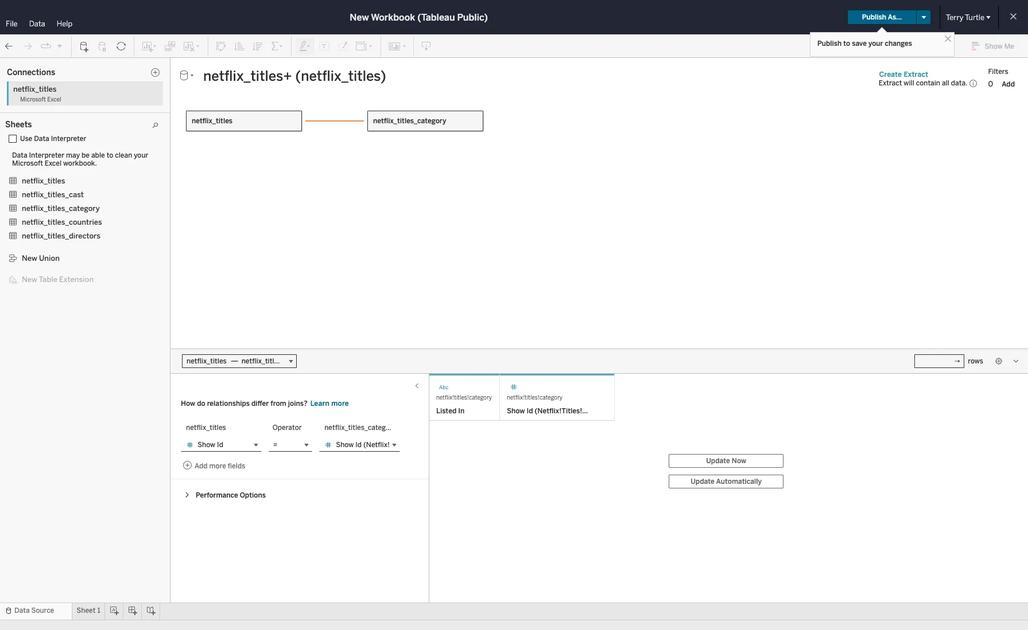 Task type: locate. For each thing, give the bounding box(es) containing it.
interpreter inside 'data interpreter may be able to clean your microsoft excel workbook.'
[[29, 152, 64, 160]]

id down the relationships
[[217, 442, 223, 450]]

columns
[[238, 61, 267, 69]]

1 horizontal spatial show id
[[198, 442, 223, 450]]

sheet 1 down rows at the left top
[[229, 102, 269, 119]]

(tableau
[[418, 12, 455, 23]]

marks
[[132, 121, 152, 129]]

netflix_titles_directors
[[22, 232, 100, 241]]

microsoft inside "netflix_titles microsoft excel"
[[20, 96, 46, 103]]

0 horizontal spatial netflix!titles!category
[[436, 395, 492, 402]]

connections
[[7, 67, 55, 77]]

1 vertical spatial your
[[134, 152, 148, 160]]

(netflix!titles!category)
[[535, 408, 615, 416]]

update
[[706, 458, 730, 466], [691, 478, 715, 486]]

show left me
[[985, 42, 1003, 51]]

0 horizontal spatial your
[[134, 152, 148, 160]]

2 netflix!titles!category from the left
[[507, 395, 563, 402]]

= button
[[269, 439, 312, 452]]

listed
[[436, 408, 457, 416]]

terry turtle
[[946, 13, 985, 22]]

excel down date added on the left of page
[[45, 160, 61, 168]]

operator
[[273, 424, 302, 432]]

use data interpreter
[[20, 135, 86, 143]]

netflix!titles!category up (netflix!titles!category)
[[507, 395, 563, 402]]

new up fit image
[[350, 12, 369, 23]]

microsoft down the date
[[12, 160, 43, 168]]

joins?
[[288, 400, 308, 408]]

2 vertical spatial new
[[22, 276, 37, 284]]

new left union
[[22, 254, 37, 263]]

0 vertical spatial excel
[[47, 96, 61, 103]]

your right save
[[869, 40, 883, 48]]

close image
[[943, 33, 954, 44]]

date
[[34, 146, 50, 154]]

0 vertical spatial sheet 1
[[229, 102, 269, 119]]

1 horizontal spatial id
[[217, 442, 223, 450]]

new union
[[22, 254, 60, 263]]

2 horizontal spatial id
[[527, 408, 533, 416]]

netflix_titles inside "netflix_titles microsoft excel"
[[13, 85, 57, 94]]

new left table
[[22, 276, 37, 284]]

1 vertical spatial publish
[[818, 40, 842, 48]]

netflix!titles!category up in
[[436, 395, 492, 402]]

rating
[[34, 194, 56, 202]]

id inside popup button
[[217, 442, 223, 450]]

1 horizontal spatial your
[[869, 40, 883, 48]]

rows
[[968, 358, 983, 366]]

=
[[273, 442, 278, 450]]

sheet 1 right source
[[77, 607, 100, 615]]

0 horizontal spatial extract
[[879, 79, 902, 87]]

1 vertical spatial update
[[691, 478, 715, 486]]

1 horizontal spatial publish
[[862, 13, 886, 21]]

sheet down rows at the left top
[[229, 102, 260, 119]]

netflix!titles!category
[[436, 395, 492, 402], [507, 395, 563, 402]]

1 horizontal spatial extract
[[904, 70, 928, 78]]

0
[[988, 80, 993, 88]]

tooltip
[[159, 201, 179, 208]]

microsoft down netflix_titles+
[[20, 96, 46, 103]]

publish to save your changes
[[818, 40, 912, 48]]

2 vertical spatial id
[[217, 442, 223, 450]]

in
[[458, 408, 465, 416]]

extract
[[904, 70, 928, 78], [879, 79, 902, 87]]

0 vertical spatial sheet
[[229, 102, 260, 119]]

sheet
[[229, 102, 260, 119], [77, 607, 96, 615]]

0 vertical spatial extract
[[904, 70, 928, 78]]

performance
[[196, 492, 238, 500]]

clear sheet image
[[183, 40, 201, 52]]

1 vertical spatial id
[[527, 408, 533, 416]]

table
[[39, 276, 57, 284]]

1 vertical spatial sheet 1
[[77, 607, 100, 615]]

interpreter up added at the left
[[51, 135, 86, 143]]

date added
[[34, 146, 72, 154]]

publish for publish to save your changes
[[818, 40, 842, 48]]

netflix_titles_category
[[373, 117, 446, 125], [22, 204, 100, 213], [29, 273, 102, 281], [242, 358, 313, 366], [324, 424, 396, 432]]

netflix_titles+
[[14, 78, 59, 86]]

1 right source
[[97, 607, 100, 615]]

0 vertical spatial microsoft
[[20, 96, 46, 103]]

extract down create
[[879, 79, 902, 87]]

netflix_titles
[[13, 85, 57, 94], [192, 117, 233, 125], [29, 134, 70, 142], [22, 177, 65, 185], [34, 255, 74, 264], [187, 358, 227, 366], [186, 424, 226, 432]]

show down do
[[198, 442, 215, 450]]

id
[[54, 218, 60, 226], [527, 408, 533, 416], [217, 442, 223, 450]]

publish
[[862, 13, 886, 21], [818, 40, 842, 48]]

description
[[34, 158, 72, 166]]

0 vertical spatial id
[[54, 218, 60, 226]]

publish left save
[[818, 40, 842, 48]]

Search text field
[[3, 99, 78, 113]]

1 vertical spatial excel
[[45, 160, 61, 168]]

pages
[[132, 61, 151, 69]]

0 vertical spatial update
[[706, 458, 730, 466]]

1 vertical spatial sheet
[[77, 607, 96, 615]]

0 vertical spatial duration
[[34, 170, 63, 178]]

interpreter
[[51, 135, 86, 143], [29, 152, 64, 160]]

help
[[57, 20, 72, 28]]

1 horizontal spatial sheet
[[229, 102, 260, 119]]

public)
[[457, 12, 488, 23]]

1 horizontal spatial 1
[[262, 102, 269, 119]]

1 down columns
[[262, 102, 269, 119]]

1 vertical spatial to
[[107, 152, 113, 160]]

performance options button
[[181, 489, 419, 503]]

(netflix_titles)
[[60, 78, 106, 86]]

1 vertical spatial show id
[[198, 442, 223, 450]]

duration down description
[[34, 170, 63, 178]]

update for update now
[[706, 458, 730, 466]]

filters
[[988, 67, 1009, 75]]

new worksheet image
[[141, 40, 157, 52]]

data up replay animation image
[[29, 20, 45, 28]]

show right in
[[507, 408, 525, 416]]

0 vertical spatial new
[[350, 12, 369, 23]]

1 vertical spatial microsoft
[[12, 160, 43, 168]]

id down release year
[[54, 218, 60, 226]]

release
[[34, 206, 60, 214]]

data inside 'data interpreter may be able to clean your microsoft excel workbook.'
[[12, 152, 27, 160]]

show id
[[34, 218, 60, 226], [198, 442, 223, 450]]

publish as... button
[[848, 10, 916, 24]]

sort ascending image
[[234, 40, 245, 52]]

1 vertical spatial new
[[22, 254, 37, 263]]

tables
[[10, 120, 33, 129]]

new for new table extension
[[22, 276, 37, 284]]

add
[[1002, 80, 1015, 88]]

update automatically button
[[669, 475, 784, 489]]

excel down netflix_titles+ (netflix_titles)
[[47, 96, 61, 103]]

1 horizontal spatial netflix!titles!category
[[507, 395, 563, 402]]

title
[[34, 230, 49, 238]]

1 vertical spatial 1
[[97, 607, 100, 615]]

collapse image
[[105, 63, 112, 69]]

grid
[[429, 374, 1028, 603]]

relationships
[[207, 400, 250, 408]]

performance options
[[196, 492, 266, 500]]

publish for publish as...
[[862, 13, 886, 21]]

source
[[31, 607, 54, 615]]

show/hide cards image
[[388, 40, 406, 52]]

0 horizontal spatial to
[[107, 152, 113, 160]]

new for new workbook (tableau public)
[[350, 12, 369, 23]]

undo image
[[3, 40, 15, 52]]

1 duration from the top
[[34, 170, 63, 178]]

contain
[[916, 79, 940, 87]]

size
[[163, 169, 176, 176]]

data down use on the left top
[[12, 152, 27, 160]]

duration for duration minutes
[[34, 170, 63, 178]]

0 horizontal spatial id
[[54, 218, 60, 226]]

rows
[[238, 81, 255, 89]]

publish inside button
[[862, 13, 886, 21]]

extract inside "link"
[[904, 70, 928, 78]]

swap rows and columns image
[[215, 40, 227, 52]]

netflix!titles!category inside netflix!titles!category show id (netflix!titles!category)
[[507, 395, 563, 402]]

show id down do
[[198, 442, 223, 450]]

show me button
[[967, 37, 1025, 55]]

redo image
[[22, 40, 33, 52]]

show
[[985, 42, 1003, 51], [34, 218, 52, 226], [507, 408, 525, 416], [198, 442, 215, 450]]

netflix!titles!category for netflix!titles!category
[[436, 395, 492, 402]]

will
[[904, 79, 915, 87]]

your
[[869, 40, 883, 48], [134, 152, 148, 160]]

use
[[20, 135, 32, 143]]

show inside button
[[985, 42, 1003, 51]]

show id down "release"
[[34, 218, 60, 226]]

union
[[39, 254, 60, 263]]

new for new union
[[22, 254, 37, 263]]

2 duration from the top
[[34, 182, 63, 190]]

0 vertical spatial to
[[844, 40, 850, 48]]

publish left "as..."
[[862, 13, 886, 21]]

0 vertical spatial publish
[[862, 13, 886, 21]]

data
[[29, 20, 45, 28], [7, 61, 24, 70], [34, 135, 49, 143], [12, 152, 27, 160], [14, 607, 30, 615]]

1
[[262, 102, 269, 119], [97, 607, 100, 615]]

0 horizontal spatial publish
[[818, 40, 842, 48]]

netflix_titles_cast
[[22, 191, 84, 199]]

update for update automatically
[[691, 478, 715, 486]]

add button
[[997, 78, 1020, 90]]

update left now
[[706, 458, 730, 466]]

extract up will
[[904, 70, 928, 78]]

0 horizontal spatial show id
[[34, 218, 60, 226]]

analytics
[[53, 61, 85, 70]]

1 vertical spatial interpreter
[[29, 152, 64, 160]]

learn more link
[[310, 400, 349, 409]]

replay animation image
[[56, 42, 63, 49]]

duration up netflix_titles_cast
[[34, 182, 63, 190]]

1 vertical spatial duration
[[34, 182, 63, 190]]

update down update now
[[691, 478, 715, 486]]

None text field
[[199, 67, 869, 85], [915, 355, 965, 369], [199, 67, 869, 85], [915, 355, 965, 369]]

excel inside 'data interpreter may be able to clean your microsoft excel workbook.'
[[45, 160, 61, 168]]

extension
[[59, 276, 94, 284]]

1 netflix!titles!category from the left
[[436, 395, 492, 402]]

new
[[350, 12, 369, 23], [22, 254, 37, 263], [22, 276, 37, 284]]

totals image
[[270, 40, 284, 52]]

id left (netflix!titles!category)
[[527, 408, 533, 416]]

your right "clean"
[[134, 152, 148, 160]]

learn
[[310, 400, 330, 408]]

excel inside "netflix_titles microsoft excel"
[[47, 96, 61, 103]]

download image
[[421, 40, 432, 52]]

interpreter down 'use data interpreter'
[[29, 152, 64, 160]]

duration for duration seasons
[[34, 182, 63, 190]]

sheet right source
[[77, 607, 96, 615]]

to right able on the top left of the page
[[107, 152, 113, 160]]

all
[[942, 79, 950, 87]]

to left save
[[844, 40, 850, 48]]

options
[[240, 492, 266, 500]]

show inside popup button
[[198, 442, 215, 450]]



Task type: describe. For each thing, give the bounding box(es) containing it.
minutes
[[64, 170, 90, 178]]

from
[[271, 400, 286, 408]]

data left source
[[14, 607, 30, 615]]

data interpreter may be able to clean your microsoft excel workbook.
[[12, 152, 148, 168]]

duration minutes
[[34, 170, 90, 178]]

replay animation image
[[40, 40, 52, 52]]

how do relationships differ from joins? learn more
[[181, 400, 349, 408]]

update now
[[706, 458, 746, 466]]

differ
[[251, 400, 269, 408]]

how
[[181, 400, 195, 408]]

0 vertical spatial your
[[869, 40, 883, 48]]

1 horizontal spatial sheet 1
[[229, 102, 269, 119]]

extract will contain all data.
[[879, 79, 968, 87]]

do
[[197, 400, 205, 408]]

netflix_titles_countries
[[22, 218, 102, 227]]

workbook
[[371, 12, 415, 23]]

automatically
[[716, 478, 762, 486]]

data up the date
[[34, 135, 49, 143]]

turtle
[[965, 13, 985, 22]]

update automatically
[[691, 478, 762, 486]]

publish as...
[[862, 13, 902, 21]]

netflix_titles+ (netflix_titles)
[[14, 78, 106, 86]]

netflix_titles (count)
[[34, 255, 100, 264]]

able
[[91, 152, 105, 160]]

duration seasons
[[34, 182, 92, 190]]

save
[[852, 40, 867, 48]]

1 vertical spatial extract
[[879, 79, 902, 87]]

sort descending image
[[252, 40, 264, 52]]

microsoft inside 'data interpreter may be able to clean your microsoft excel workbook.'
[[12, 160, 43, 168]]

0 horizontal spatial sheet 1
[[77, 607, 100, 615]]

highlight image
[[299, 40, 312, 52]]

fit image
[[355, 40, 374, 52]]

terry
[[946, 13, 964, 22]]

id inside netflix!titles!category show id (netflix!titles!category)
[[527, 408, 533, 416]]

0 vertical spatial show id
[[34, 218, 60, 226]]

show id button
[[181, 439, 262, 452]]

duplicate image
[[164, 40, 176, 52]]

listed in
[[436, 408, 465, 416]]

create extract
[[879, 70, 928, 78]]

1 horizontal spatial to
[[844, 40, 850, 48]]

―
[[231, 358, 238, 366]]

now
[[732, 458, 746, 466]]

0 horizontal spatial 1
[[97, 607, 100, 615]]

new data source image
[[79, 40, 90, 52]]

(count)
[[75, 255, 100, 264]]

show inside netflix!titles!category show id (netflix!titles!category)
[[507, 408, 525, 416]]

create extract link
[[879, 70, 929, 79]]

workbook.
[[63, 160, 97, 168]]

more
[[331, 400, 349, 408]]

0 horizontal spatial sheet
[[77, 607, 96, 615]]

to inside 'data interpreter may be able to clean your microsoft excel workbook.'
[[107, 152, 113, 160]]

file
[[6, 20, 18, 28]]

your inside 'data interpreter may be able to clean your microsoft excel workbook.'
[[134, 152, 148, 160]]

sheets
[[5, 120, 32, 130]]

show labels image
[[319, 40, 330, 52]]

format workbook image
[[337, 40, 349, 52]]

data source
[[14, 607, 54, 615]]

pause auto updates image
[[97, 40, 109, 52]]

show me
[[985, 42, 1015, 51]]

netflix!titles!category for netflix!titles!category show id (netflix!titles!category)
[[507, 395, 563, 402]]

new workbook (tableau public)
[[350, 12, 488, 23]]

netflix_titles ― netflix_titles_category
[[187, 358, 313, 366]]

changes
[[885, 40, 912, 48]]

show up title
[[34, 218, 52, 226]]

data.
[[951, 79, 968, 87]]

0 vertical spatial interpreter
[[51, 135, 86, 143]]

may
[[66, 152, 80, 160]]

create
[[879, 70, 902, 78]]

update now button
[[669, 455, 784, 468]]

clean
[[115, 152, 132, 160]]

refresh data source image
[[115, 40, 127, 52]]

as...
[[888, 13, 902, 21]]

seasons
[[64, 182, 92, 190]]

new table extension
[[22, 276, 94, 284]]

0 vertical spatial 1
[[262, 102, 269, 119]]

show id inside popup button
[[198, 442, 223, 450]]

me
[[1005, 42, 1015, 51]]

year
[[61, 206, 75, 214]]

netflix!titles!category show id (netflix!titles!category)
[[507, 395, 615, 416]]

data down undo 'icon'
[[7, 61, 24, 70]]

grid containing listed in
[[429, 374, 1028, 603]]



Task type: vqa. For each thing, say whether or not it's contained in the screenshot.
netflix_titles
yes



